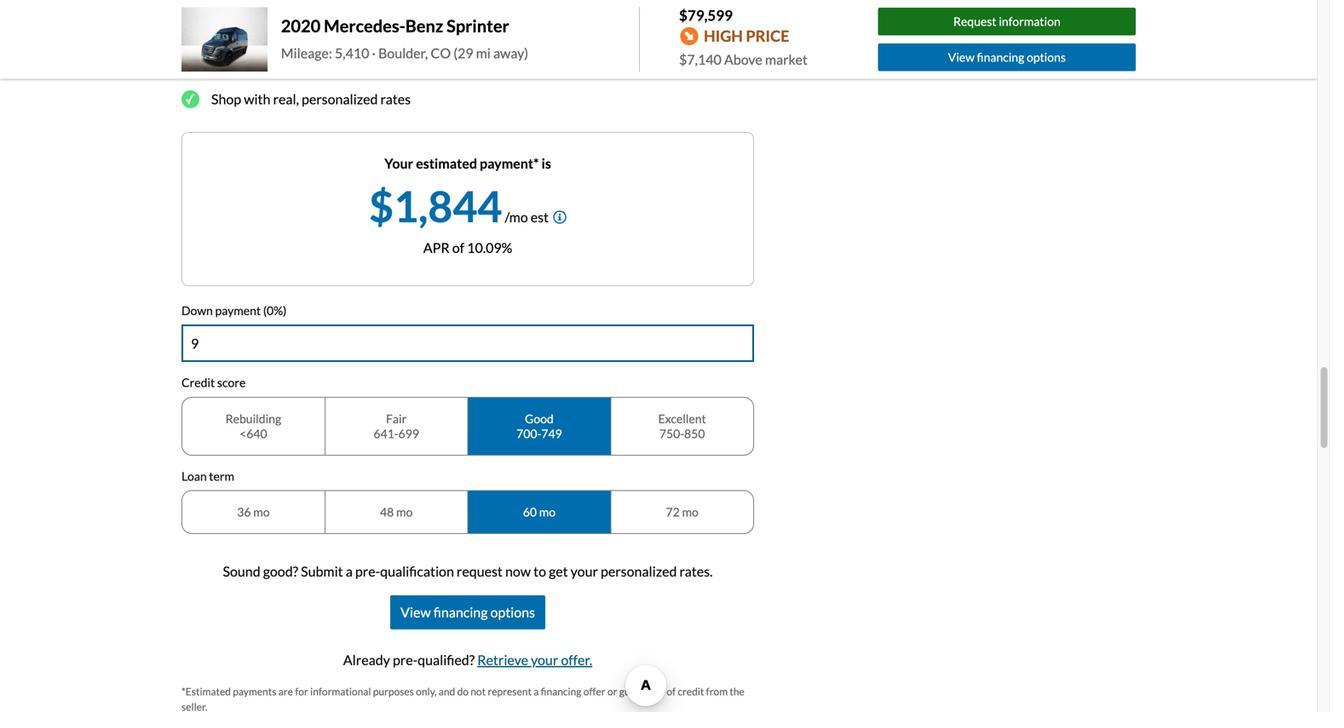 Task type: locate. For each thing, give the bounding box(es) containing it.
750-
[[659, 426, 684, 441]]

0 vertical spatial payment
[[297, 32, 349, 48]]

1 vertical spatial options
[[490, 604, 535, 621]]

72
[[666, 505, 680, 519]]

mo for 48 mo
[[396, 505, 413, 519]]

1 vertical spatial view
[[401, 604, 431, 621]]

*estimated payments are for informational purposes only, and do not represent a financing offer or guarantee of credit from the seller.
[[182, 686, 745, 712]]

retrieve
[[477, 652, 528, 669]]

1 vertical spatial financing
[[433, 604, 488, 621]]

loan term
[[182, 469, 234, 483]]

3 mo from the left
[[539, 505, 556, 519]]

boulder,
[[378, 45, 428, 61]]

pre- up purposes
[[393, 652, 418, 669]]

60
[[523, 505, 537, 519]]

mo right 72
[[682, 505, 699, 519]]

·
[[372, 45, 376, 61]]

mo right 36
[[253, 505, 270, 519]]

2020 mercedes-benz sprinter image
[[182, 7, 267, 72]]

of left credit
[[667, 686, 676, 698]]

a inside "*estimated payments are for informational purposes only, and do not represent a financing offer or guarantee of credit from the seller."
[[534, 686, 539, 698]]

(29
[[453, 45, 473, 61]]

loan
[[182, 469, 207, 483]]

sprinter
[[447, 16, 509, 36]]

options
[[1027, 50, 1066, 64], [490, 604, 535, 621]]

retrieve your offer. link
[[477, 652, 592, 669]]

*estimated
[[182, 686, 231, 698]]

a right submit on the bottom left of page
[[346, 563, 353, 580]]

rates
[[380, 91, 411, 107]]

informational
[[310, 686, 371, 698]]

0 horizontal spatial your
[[267, 32, 294, 48]]

1 vertical spatial view financing options button
[[390, 596, 545, 630]]

personalized down the 5,410
[[302, 91, 378, 107]]

1 vertical spatial your
[[571, 563, 598, 580]]

2020
[[281, 16, 321, 36]]

of right apr
[[452, 239, 464, 256]]

sound
[[223, 563, 260, 580]]

0 vertical spatial pre-
[[236, 61, 261, 78]]

your left offer.
[[531, 652, 558, 669]]

shop
[[211, 91, 241, 107]]

1 horizontal spatial personalized
[[601, 563, 677, 580]]

view financing options down sound good? submit a pre-qualification request now to get your personalized rates.
[[401, 604, 535, 621]]

rates.
[[680, 563, 713, 580]]

1 horizontal spatial of
[[667, 686, 676, 698]]

your up qualified
[[267, 32, 294, 48]]

48 mo
[[380, 505, 413, 519]]

request information
[[953, 14, 1061, 29]]

estimated
[[416, 155, 477, 172]]

view financing options button down sound good? submit a pre-qualification request now to get your personalized rates.
[[390, 596, 545, 630]]

1 horizontal spatial financing
[[541, 686, 581, 698]]

/mo
[[505, 209, 528, 225]]

financing
[[977, 50, 1024, 64], [433, 604, 488, 621], [541, 686, 581, 698]]

options down the now
[[490, 604, 535, 621]]

0 vertical spatial of
[[452, 239, 464, 256]]

from
[[706, 686, 728, 698]]

1 vertical spatial pre-
[[355, 563, 380, 580]]

options down information
[[1027, 50, 1066, 64]]

view down request
[[948, 50, 975, 64]]

of
[[452, 239, 464, 256], [667, 686, 676, 698]]

offer.
[[561, 652, 592, 669]]

pre- right get
[[236, 61, 261, 78]]

payment
[[297, 32, 349, 48], [215, 303, 261, 318]]

0 vertical spatial financing
[[977, 50, 1024, 64]]

credit
[[182, 375, 215, 390]]

financing left offer
[[541, 686, 581, 698]]

2 mo from the left
[[396, 505, 413, 519]]

apr of 10.09%
[[423, 239, 512, 256]]

offer
[[583, 686, 606, 698]]

1 mo from the left
[[253, 505, 270, 519]]

mo for 36 mo
[[253, 505, 270, 519]]

already
[[343, 652, 390, 669]]

view financing options button down 'request information' button
[[878, 43, 1136, 71]]

60 mo
[[523, 505, 556, 519]]

financing down sound good? submit a pre-qualification request now to get your personalized rates.
[[433, 604, 488, 621]]

mo
[[253, 505, 270, 519], [396, 505, 413, 519], [539, 505, 556, 519], [682, 505, 699, 519]]

0 horizontal spatial view
[[401, 604, 431, 621]]

and
[[439, 686, 455, 698]]

est
[[531, 209, 549, 225]]

info circle image
[[553, 210, 567, 224]]

0 horizontal spatial personalized
[[302, 91, 378, 107]]

estimate
[[211, 32, 264, 48]]

is
[[542, 155, 551, 172]]

of inside "*estimated payments are for informational purposes only, and do not represent a financing offer or guarantee of credit from the seller."
[[667, 686, 676, 698]]

2 vertical spatial financing
[[541, 686, 581, 698]]

699
[[398, 426, 419, 441]]

1 horizontal spatial a
[[534, 686, 539, 698]]

10.09%
[[467, 239, 512, 256]]

2 vertical spatial your
[[531, 652, 558, 669]]

a
[[346, 563, 353, 580], [534, 686, 539, 698]]

qualification
[[380, 563, 454, 580]]

mo right 60
[[539, 505, 556, 519]]

0 horizontal spatial financing
[[433, 604, 488, 621]]

excellent 750-850
[[658, 411, 706, 441]]

2 vertical spatial pre-
[[393, 652, 418, 669]]

4 mo from the left
[[682, 505, 699, 519]]

good
[[525, 411, 554, 426]]

pre- right submit on the bottom left of page
[[355, 563, 380, 580]]

your right get
[[571, 563, 598, 580]]

benz
[[405, 16, 443, 36]]

pre- for already
[[393, 652, 418, 669]]

2 horizontal spatial pre-
[[393, 652, 418, 669]]

mo right 48 at the bottom of the page
[[396, 505, 413, 519]]

1 vertical spatial view financing options
[[401, 604, 535, 621]]

away)
[[493, 45, 528, 61]]

0 vertical spatial a
[[346, 563, 353, 580]]

1 horizontal spatial view financing options button
[[878, 43, 1136, 71]]

rebuilding
[[225, 411, 281, 426]]

1 vertical spatial a
[[534, 686, 539, 698]]

view financing options
[[948, 50, 1066, 64], [401, 604, 535, 621]]

get
[[211, 61, 234, 78]]

0 vertical spatial view financing options button
[[878, 43, 1136, 71]]

0 horizontal spatial a
[[346, 563, 353, 580]]

1 horizontal spatial payment
[[297, 32, 349, 48]]

get pre-qualified
[[211, 61, 313, 78]]

not
[[471, 686, 486, 698]]

pre-
[[236, 61, 261, 78], [355, 563, 380, 580], [393, 652, 418, 669]]

1 horizontal spatial view financing options
[[948, 50, 1066, 64]]

1 horizontal spatial view
[[948, 50, 975, 64]]

score
[[217, 375, 246, 390]]

your
[[267, 32, 294, 48], [571, 563, 598, 580], [531, 652, 558, 669]]

personalized left 'rates.'
[[601, 563, 677, 580]]

1 vertical spatial personalized
[[601, 563, 677, 580]]

a right 'represent'
[[534, 686, 539, 698]]

view down qualification
[[401, 604, 431, 621]]

financing down 'request information' button
[[977, 50, 1024, 64]]

down
[[182, 303, 213, 318]]

0 vertical spatial your
[[267, 32, 294, 48]]

1 horizontal spatial pre-
[[355, 563, 380, 580]]

view financing options button
[[878, 43, 1136, 71], [390, 596, 545, 630]]

1 horizontal spatial options
[[1027, 50, 1066, 64]]

are
[[278, 686, 293, 698]]

for
[[295, 686, 308, 698]]

0 vertical spatial personalized
[[302, 91, 378, 107]]

view financing options down 'request information' button
[[948, 50, 1066, 64]]

represent
[[488, 686, 532, 698]]

1 vertical spatial payment
[[215, 303, 261, 318]]

1 vertical spatial of
[[667, 686, 676, 698]]

0 horizontal spatial pre-
[[236, 61, 261, 78]]

personalized
[[302, 91, 378, 107], [601, 563, 677, 580]]



Task type: describe. For each thing, give the bounding box(es) containing it.
only,
[[416, 686, 437, 698]]

do
[[457, 686, 469, 698]]

mercedes-
[[324, 16, 405, 36]]

seller.
[[182, 701, 208, 712]]

fair 641-699
[[374, 411, 419, 441]]

2020 mercedes-benz sprinter mileage: 5,410 · boulder, co (29 mi away)
[[281, 16, 528, 61]]

high price
[[704, 27, 789, 45]]

co
[[431, 45, 451, 61]]

shop with real, personalized rates
[[211, 91, 411, 107]]

fair
[[386, 411, 407, 426]]

mi
[[476, 45, 491, 61]]

36 mo
[[237, 505, 270, 519]]

Down payment (0%) text field
[[182, 326, 753, 361]]

excellent
[[658, 411, 706, 426]]

request
[[457, 563, 503, 580]]

good 700-749
[[516, 411, 562, 441]]

72 mo
[[666, 505, 699, 519]]

apr
[[423, 239, 450, 256]]

700-
[[516, 426, 541, 441]]

purposes
[[373, 686, 414, 698]]

financing inside "*estimated payments are for informational purposes only, and do not represent a financing offer or guarantee of credit from the seller."
[[541, 686, 581, 698]]

high
[[704, 27, 743, 45]]

now
[[505, 563, 531, 580]]

term
[[209, 469, 234, 483]]

pre- for get
[[236, 61, 261, 78]]

qualified
[[261, 61, 313, 78]]

information
[[999, 14, 1061, 29]]

5,410
[[335, 45, 369, 61]]

mo for 72 mo
[[682, 505, 699, 519]]

$1,844
[[369, 180, 502, 231]]

payments
[[233, 686, 276, 698]]

0 vertical spatial options
[[1027, 50, 1066, 64]]

request
[[953, 14, 997, 29]]

good?
[[263, 563, 298, 580]]

guarantee
[[619, 686, 665, 698]]

641-
[[374, 426, 398, 441]]

get
[[549, 563, 568, 580]]

qualified?
[[418, 652, 475, 669]]

36
[[237, 505, 251, 519]]

credit score
[[182, 375, 246, 390]]

0 horizontal spatial options
[[490, 604, 535, 621]]

to
[[534, 563, 546, 580]]

1 horizontal spatial your
[[531, 652, 558, 669]]

<640
[[240, 426, 267, 441]]

0 horizontal spatial view financing options button
[[390, 596, 545, 630]]

already pre-qualified? retrieve your offer.
[[343, 652, 592, 669]]

submit
[[301, 563, 343, 580]]

2 horizontal spatial financing
[[977, 50, 1024, 64]]

or
[[607, 686, 617, 698]]

sound good? submit a pre-qualification request now to get your personalized rates.
[[223, 563, 713, 580]]

rebuilding <640
[[225, 411, 281, 441]]

with
[[244, 91, 270, 107]]

$7,140
[[679, 51, 722, 68]]

850
[[684, 426, 705, 441]]

mileage:
[[281, 45, 332, 61]]

mo for 60 mo
[[539, 505, 556, 519]]

$79,599
[[679, 6, 733, 24]]

749
[[541, 426, 562, 441]]

your
[[384, 155, 413, 172]]

the
[[730, 686, 745, 698]]

2 horizontal spatial your
[[571, 563, 598, 580]]

48
[[380, 505, 394, 519]]

credit
[[678, 686, 704, 698]]

0 vertical spatial view
[[948, 50, 975, 64]]

$7,140 above market
[[679, 51, 808, 68]]

0 horizontal spatial view financing options
[[401, 604, 535, 621]]

real,
[[273, 91, 299, 107]]

request information button
[[878, 8, 1136, 36]]

0 horizontal spatial payment
[[215, 303, 261, 318]]

your estimated payment* is
[[384, 155, 551, 172]]

estimate your payment
[[211, 32, 349, 48]]

down payment (0%)
[[182, 303, 287, 318]]

above
[[724, 51, 762, 68]]

0 vertical spatial view financing options
[[948, 50, 1066, 64]]

0 horizontal spatial of
[[452, 239, 464, 256]]

price
[[746, 27, 789, 45]]

market
[[765, 51, 808, 68]]

(0%)
[[263, 303, 287, 318]]



Task type: vqa. For each thing, say whether or not it's contained in the screenshot.
Site,
no



